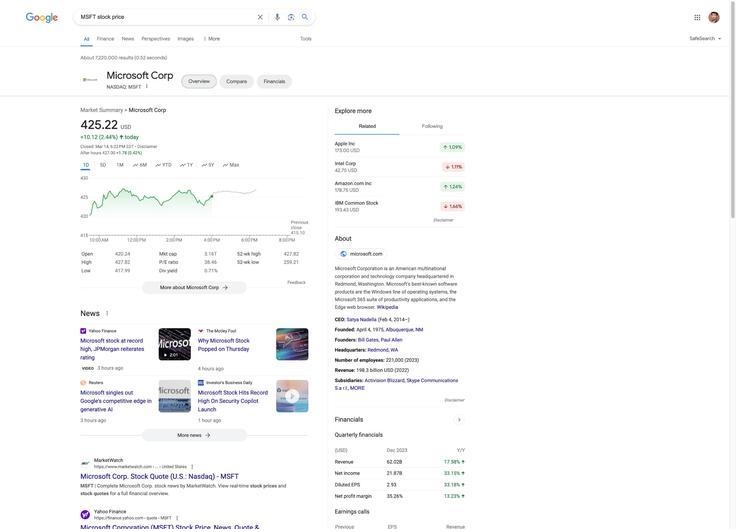 Task type: describe. For each thing, give the bounding box(es) containing it.
search by voice image
[[273, 13, 282, 21]]

5 years element
[[201, 161, 214, 169]]

about this result image
[[174, 515, 188, 523]]

up by 2.44% element
[[99, 134, 123, 140]]

Search text field
[[81, 13, 252, 22]]

year to date element
[[155, 161, 172, 169]]

2 minutes, 1 second element
[[161, 352, 181, 359]]

up by 13.23% element
[[444, 494, 465, 500]]

search by image image
[[287, 13, 296, 21]]

up by 33.18% element
[[444, 483, 465, 488]]

google image
[[26, 13, 58, 23]]

about this result image
[[189, 464, 203, 472]]



Task type: vqa. For each thing, say whether or not it's contained in the screenshot.
Up by 13.23% element
yes



Task type: locate. For each thing, give the bounding box(es) containing it.
up by 33.15% element
[[444, 471, 465, 477]]

section
[[328, 105, 465, 530]]

thumbnail image for microsoft corp image
[[80, 74, 100, 85]]

tab list
[[80, 70, 465, 91]]

None search field
[[0, 9, 315, 25]]

more options image
[[144, 83, 150, 89]]

1 year element
[[180, 161, 193, 169]]

None text field
[[94, 465, 187, 471], [94, 516, 172, 522], [143, 516, 172, 521], [94, 465, 187, 471], [94, 516, 172, 522], [143, 516, 172, 521]]

group
[[80, 160, 308, 173]]

None text field
[[152, 465, 187, 470]]

navigation
[[0, 31, 730, 51]]

tab panel
[[335, 138, 465, 217]]

6 months element
[[133, 161, 147, 169]]

more options image
[[143, 83, 150, 90]]

up by 17.58% element
[[444, 460, 465, 465]]

heading
[[107, 69, 173, 82], [335, 107, 465, 115], [335, 235, 465, 243], [80, 337, 152, 362], [198, 337, 269, 354], [80, 389, 152, 414], [198, 389, 269, 414]]



